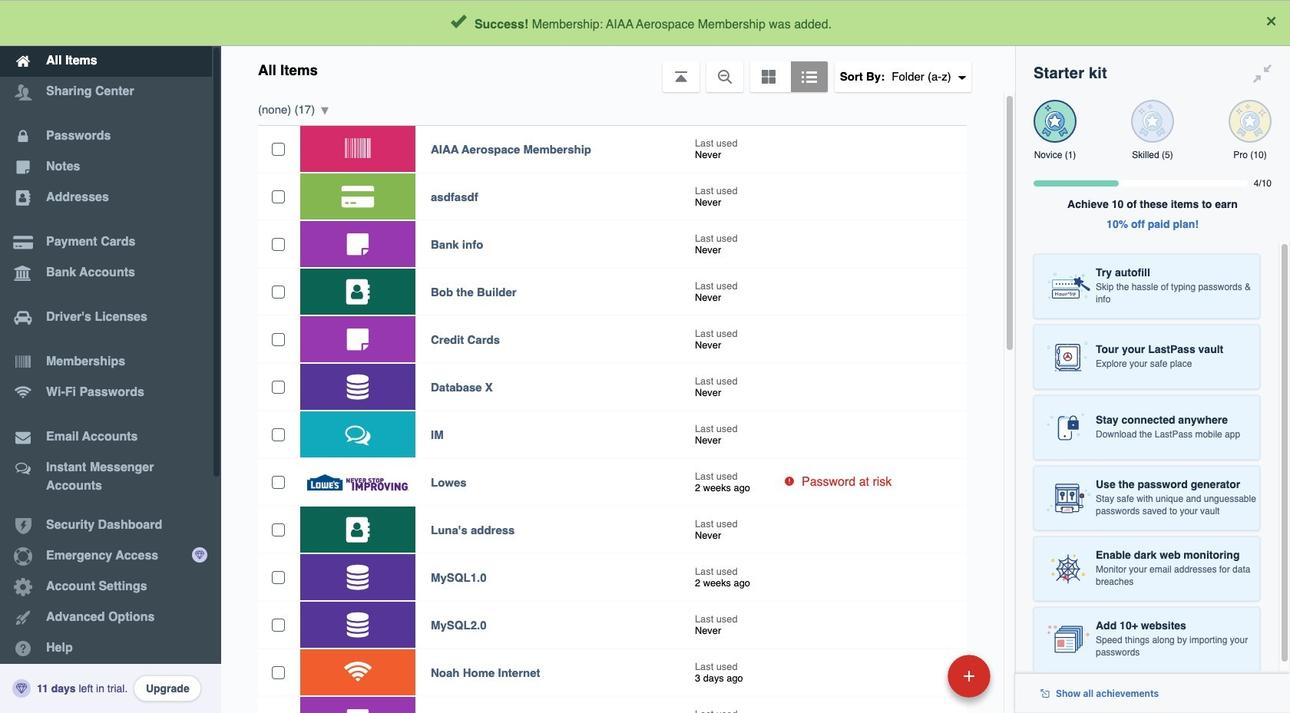 Task type: locate. For each thing, give the bounding box(es) containing it.
Search search field
[[364, 6, 978, 40]]

vault options navigation
[[221, 46, 1016, 92]]

alert
[[0, 0, 1291, 46]]



Task type: vqa. For each thing, say whether or not it's contained in the screenshot.
LastPass image
no



Task type: describe. For each thing, give the bounding box(es) containing it.
main navigation navigation
[[0, 0, 221, 714]]

new item element
[[843, 655, 997, 698]]

search my vault text field
[[364, 6, 978, 40]]

new item navigation
[[843, 651, 1000, 714]]



